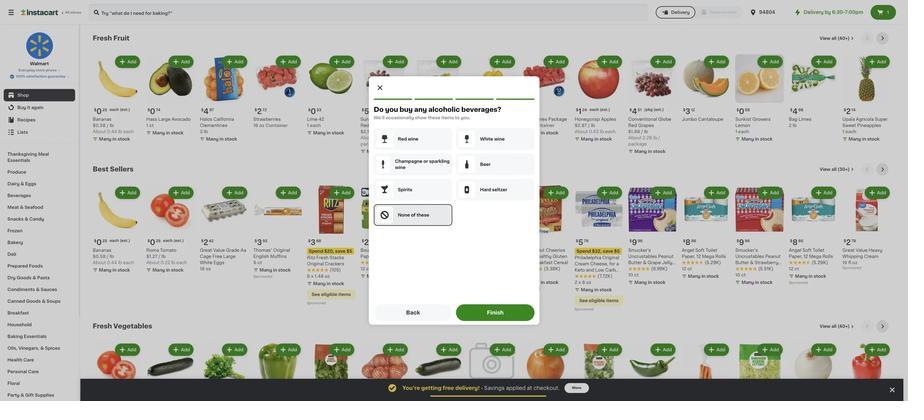 Task type: locate. For each thing, give the bounding box(es) containing it.
1 9 from the left
[[632, 239, 638, 246]]

1 vertical spatial item carousel region
[[93, 163, 892, 316]]

1 vertical spatial large
[[223, 255, 236, 259]]

great up the whipping
[[843, 249, 855, 253]]

0.44 for 2
[[107, 261, 117, 265]]

1 vertical spatial bananas $0.58 / lb about 0.44 lb each
[[93, 249, 134, 265]]

0 horizontal spatial 10
[[629, 273, 634, 278]]

oz down strawberries
[[259, 124, 265, 128]]

1 smucker's from the left
[[629, 249, 651, 253]]

about inside honeycrisp apples $2.87 / lb about 0.43 lb each
[[575, 130, 588, 134]]

2 view all (40+) button from the top
[[818, 321, 857, 333]]

1 view from the top
[[820, 36, 831, 41]]

(est.) for $ 0 28
[[174, 239, 184, 243]]

1 0.44 from the top
[[107, 130, 117, 134]]

wine down champagne
[[395, 166, 406, 170]]

1 horizontal spatial x
[[579, 281, 582, 285]]

1 vertical spatial goods
[[26, 300, 41, 304]]

1 $0.25 each (estimated) element from the top
[[93, 106, 141, 116]]

3 /pkg from the left
[[430, 108, 439, 112]]

1 vertical spatial (40+)
[[838, 325, 850, 329]]

add button
[[116, 56, 140, 67], [169, 56, 193, 67], [223, 56, 247, 67], [276, 56, 300, 67], [330, 56, 354, 67], [384, 56, 408, 67], [437, 56, 461, 67], [491, 56, 515, 67], [544, 56, 568, 67], [598, 56, 622, 67], [652, 56, 676, 67], [705, 56, 729, 67], [759, 56, 783, 67], [812, 56, 836, 67], [866, 56, 890, 67], [116, 188, 140, 199], [169, 188, 193, 199], [223, 188, 247, 199], [276, 188, 300, 199], [330, 188, 354, 199], [384, 188, 408, 199], [437, 188, 461, 199], [491, 188, 515, 199], [544, 188, 568, 199], [598, 188, 622, 199], [652, 188, 676, 199], [705, 188, 729, 199], [759, 188, 783, 199], [812, 188, 836, 199], [866, 188, 890, 199], [116, 345, 140, 356], [169, 345, 193, 356], [223, 345, 247, 356], [276, 345, 300, 356], [330, 345, 354, 356], [384, 345, 408, 356], [437, 345, 461, 356], [491, 345, 515, 356], [544, 345, 568, 356], [598, 345, 622, 356], [652, 345, 676, 356], [705, 345, 729, 356], [759, 345, 783, 356], [812, 345, 836, 356], [866, 345, 890, 356]]

california inside premium california lemons 2 lb bag
[[488, 117, 509, 122]]

2 4 from the left
[[204, 108, 209, 115]]

2 bananas from the top
[[93, 249, 112, 253]]

1 horizontal spatial 5
[[579, 239, 584, 246]]

$1.98
[[629, 130, 641, 134], [414, 130, 426, 134]]

& left gift
[[21, 394, 24, 398]]

cage
[[200, 255, 212, 259]]

$0.25 each (estimated) element for 4
[[93, 106, 141, 116]]

each inside roma tomato $1.27 / lb about 0.22 lb each
[[177, 261, 187, 265]]

sponsored badge image
[[843, 267, 862, 270], [254, 275, 272, 279], [790, 282, 808, 285], [522, 288, 540, 291], [307, 302, 326, 306], [575, 308, 594, 312]]

42 up "cage"
[[209, 240, 214, 243]]

original
[[273, 249, 290, 253], [603, 256, 620, 260], [307, 262, 324, 267]]

92 up thomas'
[[263, 240, 268, 243]]

original inside ritz fresh stacks original crackers
[[307, 262, 324, 267]]

2 vertical spatial item carousel region
[[93, 321, 892, 402]]

each (est.) inside $0.67 each (estimated) element
[[538, 397, 559, 400]]

wine down premium california lemons 2 lb bag
[[494, 137, 505, 141]]

value for $ 2 78
[[856, 249, 868, 253]]

$32,
[[593, 250, 602, 254]]

2 25 from the top
[[102, 240, 107, 243]]

/pkg up we'll on the left of the page
[[377, 108, 386, 112]]

2 10 ct from the left
[[736, 273, 746, 278]]

1 horizontal spatial grapes
[[414, 124, 430, 128]]

1 vertical spatial all
[[832, 167, 837, 172]]

1 vertical spatial items
[[339, 293, 351, 297]]

getting
[[422, 386, 442, 391]]

12 ct right the (5.51k)
[[790, 267, 800, 271]]

package down 2.28
[[629, 142, 647, 146]]

3 4 from the left
[[418, 108, 423, 115]]

0 vertical spatial see
[[312, 293, 320, 297]]

(est.) inside 87 each (est.)
[[441, 397, 452, 400]]

$ inside $ 0 25 each (est.)
[[94, 240, 97, 243]]

champagne or sparkling wine
[[395, 159, 450, 170]]

1 horizontal spatial see eligible items
[[580, 299, 619, 303]]

10 down jam
[[736, 273, 741, 278]]

88
[[316, 240, 321, 243]]

0 vertical spatial original
[[273, 249, 290, 253]]

grapes down green
[[414, 124, 430, 128]]

each (est.) for $ 0 28
[[163, 239, 184, 243]]

1 vertical spatial 97
[[478, 397, 482, 401]]

2 spend from the left
[[577, 250, 591, 254]]

prepared foods link
[[4, 261, 75, 272]]

2 horizontal spatial items
[[607, 299, 619, 303]]

view all (40+)
[[820, 36, 850, 41], [820, 325, 850, 329]]

soft
[[696, 249, 705, 253], [803, 249, 812, 253]]

1 horizontal spatial large
[[223, 255, 236, 259]]

free down heart
[[522, 261, 531, 265]]

97 up halos
[[209, 108, 214, 112]]

$0.25 each (estimated) element
[[93, 106, 141, 116], [93, 237, 141, 248]]

$1.98 for $ 4 81
[[414, 130, 426, 134]]

angel soft toilet paper, 12 mega rolls
[[682, 249, 727, 259], [790, 249, 834, 259]]

great inside great value heavy whipping cream 16 fl oz
[[843, 249, 855, 253]]

fl
[[849, 261, 852, 265]]

(est.) right $ 0 25
[[120, 108, 130, 112]]

1 25 from the top
[[102, 108, 107, 112]]

snacks & candy link
[[4, 214, 75, 225]]

service type group
[[656, 6, 742, 19]]

1 $ 8 86 from the left
[[684, 239, 697, 246]]

great inside great value grade aa cage free large white eggs 18 oz
[[200, 249, 212, 253]]

1 horizontal spatial california
[[488, 117, 509, 122]]

10 for smucker's uncrustables peanut butter & strawberry jam sandwich
[[736, 273, 741, 278]]

0 horizontal spatial 96
[[638, 240, 643, 243]]

0 horizontal spatial toilet
[[706, 249, 718, 253]]

bag down $ 4 98
[[790, 117, 798, 122]]

original inside thomas' original english muffins 6 ct
[[273, 249, 290, 253]]

(est.) down free
[[441, 397, 452, 400]]

great value grade aa cage free large white eggs 18 oz
[[200, 249, 246, 271]]

3 inside halos california clementines 3 lb
[[200, 130, 203, 134]]

uncrustables inside smucker's uncrustables peanut butter & strawberry jam sandwich
[[736, 255, 765, 259]]

1 horizontal spatial (5.29k)
[[812, 261, 829, 265]]

(est.) inside the "$5.23 per package (estimated)" element
[[387, 108, 397, 112]]

oz right 18
[[206, 267, 211, 271]]

$ 1 24
[[576, 108, 587, 115]]

ct inside group
[[366, 267, 371, 271]]

0 horizontal spatial (5.29k)
[[705, 261, 722, 265]]

4 for $ 4 81
[[418, 108, 423, 115]]

value up the whipping
[[856, 249, 868, 253]]

grade
[[226, 249, 240, 253]]

0 for $ 0 33
[[311, 108, 316, 115]]

seedless
[[388, 117, 408, 122], [429, 117, 449, 122]]

7:00pm
[[845, 10, 864, 15]]

$0.58 for 4
[[93, 124, 106, 128]]

1 (5.29k) from the left
[[705, 261, 722, 265]]

5 left the 76
[[579, 239, 584, 246]]

smucker's up grape
[[629, 249, 651, 253]]

0 vertical spatial view
[[820, 36, 831, 41]]

goods inside 'dry goods & pasta' link
[[17, 276, 31, 280]]

4 4 from the left
[[793, 108, 798, 115]]

(est.) inside $1.24 each (estimated) element
[[600, 108, 611, 112]]

1 horizontal spatial 9
[[740, 239, 745, 246]]

(est.) inside $4.81 per package (estimated) element
[[440, 108, 450, 112]]

1 horizontal spatial 96
[[745, 240, 750, 243]]

fresh
[[93, 35, 112, 41], [317, 256, 329, 260], [93, 323, 112, 330]]

$5 up a
[[615, 250, 620, 254]]

4 inside the $4.51 per package (estimated) element
[[632, 108, 638, 115]]

fresh down $20,
[[317, 256, 329, 260]]

(est.) inside the $4.51 per package (estimated) element
[[654, 108, 664, 112]]

none of these
[[398, 213, 429, 218]]

butter inside smucker's uncrustables peanut butter & grape jelly sandwich
[[629, 261, 642, 265]]

honeycrisp
[[575, 117, 600, 122]]

92 for thomas' original english muffins
[[263, 240, 268, 243]]

1 view all (40+) from the top
[[820, 36, 850, 41]]

smucker's inside smucker's uncrustables peanut butter & grape jelly sandwich
[[629, 249, 651, 253]]

free
[[539, 230, 549, 234], [213, 255, 222, 259], [522, 261, 531, 265]]

value for $ 2 42
[[213, 249, 225, 253]]

1 horizontal spatial butter
[[736, 261, 750, 265]]

1 $1.98 from the left
[[629, 130, 641, 134]]

96 up smucker's uncrustables peanut butter & strawberry jam sandwich
[[745, 240, 750, 243]]

$ inside the $ 0 28
[[148, 240, 150, 243]]

in
[[166, 131, 170, 135], [327, 131, 331, 135], [541, 131, 545, 135], [113, 137, 117, 141], [220, 137, 224, 141], [595, 137, 599, 141], [756, 137, 760, 141], [863, 137, 867, 141], [381, 150, 385, 154], [648, 150, 652, 154], [434, 150, 438, 154], [113, 268, 117, 273], [166, 268, 170, 273], [273, 268, 277, 273], [381, 275, 385, 279], [702, 275, 706, 279], [809, 275, 813, 279], [648, 281, 652, 285], [541, 281, 545, 285], [756, 281, 760, 285], [327, 282, 331, 286], [595, 288, 599, 293]]

care down health care link on the left of the page
[[28, 370, 39, 374]]

& left pasta
[[33, 276, 36, 280]]

2 package from the left
[[629, 142, 647, 146]]

occasionally
[[386, 116, 414, 120]]

16 down strawberries
[[254, 124, 258, 128]]

about down $2.18
[[361, 136, 374, 140]]

3 up thomas'
[[257, 239, 262, 246]]

1 sandwich from the left
[[629, 267, 650, 271]]

1 spend from the left
[[309, 250, 323, 254]]

delivery inside button
[[672, 10, 690, 15]]

(est.) up the tomato
[[174, 239, 184, 243]]

1 vertical spatial view
[[820, 167, 831, 172]]

1 save from the left
[[335, 250, 346, 254]]

1 butter from the left
[[629, 261, 642, 265]]

2 smucker's from the left
[[736, 249, 759, 253]]

2 horizontal spatial 12 ct
[[790, 267, 800, 271]]

1 horizontal spatial white
[[480, 137, 493, 141]]

1 horizontal spatial uncrustables
[[736, 255, 765, 259]]

view for 4
[[820, 36, 831, 41]]

essentials
[[7, 158, 30, 163], [24, 335, 47, 339]]

2 bananas $0.58 / lb about 0.44 lb each from the top
[[93, 249, 134, 265]]

each inside 87 each (est.)
[[431, 397, 440, 400]]

each (est.) inside $0.25 each (estimated) element
[[110, 108, 130, 112]]

everyday
[[18, 69, 35, 72]]

original inside philadelphia original cream cheese, for a keto and low carb lifestyle
[[603, 256, 620, 260]]

0 horizontal spatial cream
[[575, 262, 590, 267]]

/pkg inside $4.81 per package (estimated) element
[[430, 108, 439, 112]]

0 for $ 0 25 each (est.)
[[97, 239, 102, 246]]

3 /pkg (est.) from the left
[[430, 108, 450, 112]]

2 $ 9 96 from the left
[[737, 239, 750, 246]]

0 horizontal spatial 9
[[632, 239, 638, 246]]

cantaloupe
[[699, 117, 724, 122]]

2 butter from the left
[[736, 261, 750, 265]]

2 grapes from the left
[[639, 124, 654, 128]]

gluten
[[553, 255, 568, 259]]

$ 0 28
[[148, 239, 161, 246]]

$ inside $ 4 97
[[201, 108, 204, 112]]

0 vertical spatial item carousel region
[[93, 32, 892, 158]]

0 vertical spatial eligible
[[321, 293, 338, 297]]

package down 2.43
[[414, 142, 433, 146]]

cream inside philadelphia original cream cheese, for a keto and low carb lifestyle
[[575, 262, 590, 267]]

see eligible items button down 2 x 8 oz
[[575, 296, 624, 306]]

0 horizontal spatial soft
[[696, 249, 705, 253]]

2 horizontal spatial /pkg (est.)
[[645, 108, 664, 112]]

0 horizontal spatial see eligible items button
[[307, 290, 356, 300]]

items for 5
[[607, 299, 619, 303]]

red inside add your shopping preferences element
[[398, 137, 407, 141]]

large down "grade"
[[223, 255, 236, 259]]

each (est.) inside $1.24 each (estimated) element
[[590, 108, 611, 112]]

sun harvest seedless red grapes $2.18 / lb about 2.4 lb / package
[[361, 117, 408, 146]]

grapes down harvest
[[371, 124, 386, 128]]

wine
[[408, 137, 419, 141], [494, 137, 505, 141], [395, 166, 406, 170]]

/ inside roma tomato $1.27 / lb about 0.22 lb each
[[159, 255, 161, 259]]

2 horizontal spatial package
[[629, 142, 647, 146]]

original for cheese,
[[603, 256, 620, 260]]

2 horizontal spatial red
[[629, 124, 638, 128]]

12 ct right (9.99k)
[[682, 267, 693, 271]]

all stores link
[[21, 4, 82, 21]]

bananas down $ 0 25 each (est.)
[[93, 249, 112, 253]]

low
[[596, 268, 605, 273]]

2 great from the left
[[843, 249, 855, 253]]

2 $0.25 each (estimated) element from the top
[[93, 237, 141, 248]]

/pkg (est.) for $ 4 51
[[645, 108, 664, 112]]

by
[[825, 10, 832, 15]]

shop
[[17, 93, 29, 97]]

$ inside $ 5 76
[[576, 240, 579, 243]]

5 inside the "$5.23 per package (estimated)" element
[[364, 108, 369, 115]]

$5 left bounty
[[347, 250, 353, 254]]

$1.98 inside the conventional globe red grapes $1.98 / lb about 2.28 lb / package
[[629, 130, 641, 134]]

$ 2 14
[[844, 108, 856, 115]]

red down 'occasionally'
[[398, 137, 407, 141]]

/pkg right 51
[[645, 108, 653, 112]]

cream down heavy
[[865, 255, 879, 259]]

1 10 ct from the left
[[629, 273, 639, 278]]

1 california from the left
[[214, 117, 234, 122]]

2.28
[[643, 136, 653, 140]]

peanut up the jelly
[[659, 255, 674, 259]]

canned goods & soups link
[[4, 296, 75, 308]]

each (est.) up apples
[[590, 108, 611, 112]]

$0.58 down $ 0 25 each (est.)
[[93, 255, 106, 259]]

each (est.) inside $0.28 each (estimated) element
[[163, 239, 184, 243]]

spend for 3
[[309, 250, 323, 254]]

original up for
[[603, 256, 620, 260]]

0 horizontal spatial 92
[[263, 240, 268, 243]]

100% satisfaction guarantee
[[16, 75, 66, 78]]

0 horizontal spatial sandwich
[[629, 267, 650, 271]]

you.
[[461, 116, 471, 120]]

22
[[364, 239, 374, 246]]

0 horizontal spatial /pkg
[[377, 108, 386, 112]]

large down 74
[[158, 117, 171, 122]]

red down "sun"
[[361, 124, 370, 128]]

value inside great value heavy whipping cream 16 fl oz
[[856, 249, 868, 253]]

0 horizontal spatial smucker's
[[629, 249, 651, 253]]

1 horizontal spatial peanut
[[766, 255, 781, 259]]

and
[[586, 268, 595, 273]]

2 view from the top
[[820, 167, 831, 172]]

snacks & candy
[[7, 217, 44, 222]]

1 grapes from the left
[[371, 124, 386, 128]]

0 horizontal spatial $ 8 86
[[684, 239, 697, 246]]

10 ct down jam
[[736, 273, 746, 278]]

about down $1.27
[[146, 261, 160, 265]]

2 uncrustables from the left
[[736, 255, 765, 259]]

see for 5
[[580, 299, 588, 303]]

it
[[27, 106, 30, 110]]

2 left 14
[[847, 108, 851, 115]]

2 seedless from the left
[[429, 117, 449, 122]]

1 bananas $0.58 / lb about 0.44 lb each from the top
[[93, 117, 134, 134]]

thanksgiving meal essentials
[[7, 152, 49, 163]]

x for 3
[[311, 275, 314, 279]]

0 horizontal spatial eligible
[[321, 293, 338, 297]]

0 horizontal spatial /pkg (est.)
[[377, 108, 397, 112]]

save up stacks at the bottom
[[335, 250, 346, 254]]

see eligible items button down 1.48
[[307, 290, 356, 300]]

0 horizontal spatial $5
[[347, 250, 353, 254]]

& left sauces
[[36, 288, 40, 292]]

all for 8
[[832, 167, 837, 172]]

/pkg (est.) for $ 4 81
[[430, 108, 450, 112]]

breakfast down healthy
[[532, 261, 553, 265]]

items down alcoholic
[[442, 116, 454, 120]]

frozen
[[7, 229, 23, 233]]

2 $0.58 from the top
[[93, 255, 106, 259]]

1 /pkg from the left
[[377, 108, 386, 112]]

essentials down thanksgiving
[[7, 158, 30, 163]]

$ inside $ 2 42
[[201, 240, 204, 243]]

3
[[472, 108, 477, 115], [686, 108, 691, 115], [200, 130, 203, 134], [257, 239, 262, 246], [311, 239, 316, 246]]

2 $5 from the left
[[615, 250, 620, 254]]

oz down 'raspberries'
[[527, 124, 532, 128]]

0 horizontal spatial butter
[[629, 261, 642, 265]]

smucker's for smucker's uncrustables peanut butter & strawberry jam sandwich
[[736, 249, 759, 253]]

0 horizontal spatial california
[[214, 117, 234, 122]]

growers
[[753, 117, 771, 122]]

each
[[110, 108, 119, 112], [590, 108, 599, 112], [310, 124, 321, 128], [123, 130, 134, 134], [605, 130, 616, 134], [739, 130, 750, 134], [846, 130, 857, 134], [110, 239, 119, 243], [163, 239, 173, 243], [123, 261, 134, 265], [177, 261, 187, 265], [431, 397, 440, 400], [538, 397, 548, 400]]

sandwich down the strawberry
[[746, 267, 768, 271]]

5 left 23
[[364, 108, 369, 115]]

bananas down $ 0 25
[[93, 117, 112, 122]]

deli link
[[4, 249, 75, 261]]

main content
[[80, 25, 904, 402]]

peanut inside smucker's uncrustables peanut butter & grape jelly sandwich
[[659, 255, 674, 259]]

2 save from the left
[[603, 250, 614, 254]]

0 horizontal spatial package
[[361, 142, 379, 146]]

1 vertical spatial see eligible items
[[580, 299, 619, 303]]

see down 2 x 8 oz
[[580, 299, 588, 303]]

1 bananas from the top
[[93, 117, 112, 122]]

& inside condiments & sauces link
[[36, 288, 40, 292]]

2 horizontal spatial /pkg
[[645, 108, 653, 112]]

2 soft from the left
[[803, 249, 812, 253]]

0 vertical spatial $ 3 92
[[469, 108, 482, 115]]

10 down smucker's uncrustables peanut butter & grape jelly sandwich
[[629, 273, 634, 278]]

heavy
[[869, 249, 883, 253]]

0 for $ 0 25
[[97, 108, 102, 115]]

these inside the do you buy any alcoholic beverages? we'll occasionally show these items to you.
[[428, 116, 441, 120]]

$ inside $ 2 78
[[844, 240, 847, 243]]

package down 2.4
[[361, 142, 379, 146]]

(40+) for fresh vegetables
[[838, 325, 850, 329]]

package inside the conventional globe red grapes $1.98 / lb about 2.28 lb / package
[[629, 142, 647, 146]]

avocado
[[172, 117, 191, 122]]

spices
[[45, 347, 60, 351]]

(est.) up globe
[[654, 108, 664, 112]]

2 12 ct from the left
[[682, 267, 693, 271]]

/pkg for $ 5 23
[[377, 108, 386, 112]]

essentials inside thanksgiving meal essentials
[[7, 158, 30, 163]]

red down conventional
[[629, 124, 638, 128]]

/pkg (est.) inside the "$5.23 per package (estimated)" element
[[377, 108, 397, 112]]

buy it again
[[17, 106, 44, 110]]

96 for smucker's uncrustables peanut butter & strawberry jam sandwich
[[745, 240, 750, 243]]

california inside halos california clementines 3 lb
[[214, 117, 234, 122]]

• savings applied at checkout.
[[481, 386, 560, 391]]

sponsored badge image for great value heavy whipping cream
[[843, 267, 862, 270]]

eggs down $ 2 42
[[214, 261, 225, 265]]

value inside great value grade aa cage free large white eggs 18 oz
[[213, 249, 225, 253]]

sellers
[[110, 166, 134, 173]]

1 peanut from the left
[[659, 255, 674, 259]]

save for 3
[[335, 250, 346, 254]]

1 uncrustables from the left
[[629, 255, 658, 259]]

lime 42 1 each
[[307, 117, 324, 128]]

seedless down $4.81 per package (estimated) element
[[429, 117, 449, 122]]

smucker's uncrustables peanut butter & grape jelly sandwich
[[629, 249, 674, 271]]

1 4 from the left
[[632, 108, 638, 115]]

/pkg (est.) right 51
[[645, 108, 664, 112]]

california for halos california clementines 3 lb
[[214, 117, 234, 122]]

red inside sun harvest seedless red grapes $2.18 / lb about 2.4 lb / package
[[361, 124, 370, 128]]

3 item carousel region from the top
[[93, 321, 892, 402]]

sponsored badge image for thomas' original english muffins
[[254, 275, 272, 279]]

2 $ 8 86 from the left
[[791, 239, 804, 246]]

1 horizontal spatial $1.98
[[629, 130, 641, 134]]

party & gift supplies link
[[4, 390, 75, 402]]

$1.27
[[146, 255, 158, 259]]

items down (105)
[[339, 293, 351, 297]]

2 vertical spatial items
[[607, 299, 619, 303]]

1 vertical spatial essentials
[[24, 335, 47, 339]]

$5.34 element
[[522, 106, 570, 116]]

oz inside raspberries package 12 oz container
[[527, 124, 532, 128]]

goods down prepared foods
[[17, 276, 31, 280]]

delivery for delivery
[[672, 10, 690, 15]]

1.48
[[315, 275, 324, 279]]

2 inside premium california lemons 2 lb bag
[[468, 130, 471, 134]]

2 $1.98 from the left
[[414, 130, 426, 134]]

2 9 from the left
[[740, 239, 745, 246]]

0 horizontal spatial angel
[[682, 249, 695, 253]]

1 all from the top
[[832, 36, 837, 41]]

/pkg for $ 4 81
[[430, 108, 439, 112]]

wine for white wine
[[494, 137, 505, 141]]

0 vertical spatial bananas $0.58 / lb about 0.44 lb each
[[93, 117, 134, 134]]

cheerios
[[546, 249, 566, 253]]

2 0.44 from the top
[[107, 261, 117, 265]]

$ 3 92 up thomas'
[[255, 239, 268, 246]]

97
[[209, 108, 214, 112], [478, 397, 482, 401]]

walmart logo image
[[26, 32, 53, 59]]

0 horizontal spatial 10 ct
[[629, 273, 639, 278]]

1 vertical spatial 5
[[579, 239, 584, 246]]

0 horizontal spatial bag
[[431, 124, 440, 128]]

$ 3 88
[[308, 239, 321, 246]]

store
[[36, 69, 45, 72]]

fresh inside ritz fresh stacks original crackers
[[317, 256, 329, 260]]

item carousel region containing fresh vegetables
[[93, 321, 892, 402]]

2 item carousel region from the top
[[93, 163, 892, 316]]

1 10 from the left
[[629, 273, 634, 278]]

1 great from the left
[[200, 249, 212, 253]]

24
[[583, 108, 587, 112]]

oz right fl
[[853, 261, 858, 265]]

2 (40+) from the top
[[838, 325, 850, 329]]

see eligible items down 2 x 8 oz
[[580, 299, 619, 303]]

1 horizontal spatial 10
[[736, 273, 741, 278]]

2 peanut from the left
[[766, 255, 781, 259]]

None search field
[[88, 4, 648, 21]]

more button
[[565, 384, 589, 394]]

$5.23 per package (estimated) element
[[361, 106, 409, 116]]

1 horizontal spatial spend
[[577, 250, 591, 254]]

$ 2 78
[[844, 239, 857, 246]]

1 vertical spatial view all (40+) button
[[818, 321, 857, 333]]

1 96 from the left
[[638, 240, 643, 243]]

1 (40+) from the top
[[838, 36, 850, 41]]

(est.) inside $0.28 each (estimated) element
[[174, 239, 184, 243]]

25
[[102, 108, 107, 112], [102, 240, 107, 243]]

3 package from the left
[[414, 142, 433, 146]]

0 horizontal spatial uncrustables
[[629, 255, 658, 259]]

0 horizontal spatial mega
[[703, 255, 715, 259]]

1 seedless from the left
[[388, 117, 408, 122]]

2 10 from the left
[[736, 273, 741, 278]]

smucker's up jam
[[736, 249, 759, 253]]

1 horizontal spatial mega
[[810, 255, 822, 259]]

$5 for 3
[[347, 250, 353, 254]]

view all (40+) for fruit
[[820, 36, 850, 41]]

great up "cage"
[[200, 249, 212, 253]]

spend
[[309, 250, 323, 254], [577, 250, 591, 254]]

product group
[[93, 54, 141, 144], [146, 54, 195, 137], [200, 54, 249, 144], [254, 54, 302, 129], [307, 54, 356, 137], [361, 54, 409, 156], [414, 54, 463, 156], [468, 54, 517, 135], [522, 54, 570, 137], [575, 54, 624, 144], [629, 54, 677, 156], [682, 54, 731, 123], [736, 54, 785, 144], [790, 54, 838, 129], [843, 54, 892, 144], [93, 186, 141, 275], [146, 186, 195, 275], [200, 186, 249, 272], [254, 186, 302, 280], [307, 186, 356, 307], [361, 186, 409, 281], [414, 186, 463, 275], [468, 186, 517, 266], [522, 186, 570, 293], [575, 186, 624, 313], [629, 186, 677, 287], [682, 186, 731, 281], [736, 186, 785, 287], [790, 186, 838, 287], [843, 186, 892, 272], [93, 343, 141, 402], [146, 343, 195, 402], [200, 343, 249, 402], [254, 343, 302, 402], [307, 343, 356, 402], [361, 343, 409, 402], [414, 343, 463, 402], [468, 343, 517, 402], [522, 343, 570, 402], [575, 343, 624, 402], [629, 343, 677, 402], [682, 343, 731, 402], [736, 343, 785, 402], [790, 343, 838, 402], [843, 343, 892, 402]]

2 86 from the left
[[799, 240, 804, 243]]

0 for $ 0 28
[[150, 239, 155, 246]]

1 horizontal spatial cream
[[865, 255, 879, 259]]

canned
[[7, 300, 25, 304]]

fresh for fresh vegetables
[[93, 323, 112, 330]]

1 vertical spatial 25
[[102, 240, 107, 243]]

1 horizontal spatial toilet
[[813, 249, 825, 253]]

0 horizontal spatial see eligible items
[[312, 293, 351, 297]]

0 vertical spatial fresh
[[93, 35, 112, 41]]

2 /pkg from the left
[[645, 108, 653, 112]]

about down $ 0 25 each (est.)
[[93, 261, 106, 265]]

&
[[21, 182, 24, 186], [20, 205, 24, 210], [25, 217, 28, 222], [643, 261, 647, 265], [751, 261, 754, 265], [33, 276, 36, 280], [36, 288, 40, 292], [42, 300, 46, 304], [40, 347, 44, 351], [21, 394, 24, 398]]

fresh for fresh fruit
[[93, 35, 112, 41]]

eligible for 3
[[321, 293, 338, 297]]

2 vertical spatial free
[[522, 261, 531, 265]]

9 for smucker's uncrustables peanut butter & grape jelly sandwich
[[632, 239, 638, 246]]

4 inside $4.81 per package (estimated) element
[[418, 108, 423, 115]]

4 for $ 4 97
[[204, 108, 209, 115]]

0 horizontal spatial items
[[339, 293, 351, 297]]

grapes inside the conventional globe red grapes $1.98 / lb about 2.28 lb / package
[[639, 124, 654, 128]]

$ 3 92
[[469, 108, 482, 115], [255, 239, 268, 246]]

0 vertical spatial see eligible items
[[312, 293, 351, 297]]

california up clementines
[[214, 117, 234, 122]]

0 horizontal spatial x
[[311, 275, 314, 279]]

see eligible items for 5
[[580, 299, 619, 303]]

white
[[480, 137, 493, 141], [200, 261, 213, 265]]

2 96 from the left
[[745, 240, 750, 243]]

0 horizontal spatial white
[[200, 261, 213, 265]]

uncrustables up jam
[[736, 255, 765, 259]]

1 view all (40+) button from the top
[[818, 32, 857, 45]]

& left candy
[[25, 217, 28, 222]]

fresh left fruit
[[93, 35, 112, 41]]

2 california from the left
[[488, 117, 509, 122]]

1 value from the left
[[213, 249, 225, 253]]

0 vertical spatial bag
[[790, 117, 798, 122]]

& inside the dairy & eggs link
[[21, 182, 24, 186]]

oz
[[259, 124, 265, 128], [527, 124, 532, 128], [853, 261, 858, 265], [206, 267, 211, 271], [325, 275, 330, 279], [587, 281, 592, 285]]

about left 2.28
[[629, 136, 642, 140]]

lb inside premium california lemons 2 lb bag
[[472, 130, 476, 134]]

14
[[852, 108, 856, 112]]

bananas $0.58 / lb about 0.44 lb each for 2
[[93, 249, 134, 265]]

& left the strawberry
[[751, 261, 754, 265]]

2 angel soft toilet paper, 12 mega rolls from the left
[[790, 249, 834, 259]]

$ 3 92 for premium california lemons
[[469, 108, 482, 115]]

$1.98 inside the green seedless grapes bag $1.98 / lb about 2.43 lb / package
[[414, 130, 426, 134]]

(40+) for fresh fruit
[[838, 36, 850, 41]]

instacart logo image
[[21, 9, 58, 16]]

dry goods & pasta link
[[4, 272, 75, 284]]

breakfast up household
[[7, 311, 29, 316]]

cream up keto
[[575, 262, 590, 267]]

& left grape
[[643, 261, 647, 265]]

1 vertical spatial 0.44
[[107, 261, 117, 265]]

/pkg right 81
[[430, 108, 439, 112]]

1 horizontal spatial value
[[856, 249, 868, 253]]

uncrustables inside smucker's uncrustables peanut butter & grape jelly sandwich
[[629, 255, 658, 259]]

original for muffins
[[273, 249, 290, 253]]

3 grapes from the left
[[414, 124, 430, 128]]

recipes
[[17, 118, 36, 122]]

1 horizontal spatial soft
[[803, 249, 812, 253]]

0 for $ 0 58
[[740, 108, 745, 115]]

sandwich for strawberry
[[746, 267, 768, 271]]

baking essentials link
[[4, 331, 75, 343]]

3 for spend $20, save $5
[[311, 239, 316, 246]]

2 /pkg (est.) from the left
[[645, 108, 664, 112]]

0 horizontal spatial grapes
[[371, 124, 386, 128]]

seedless inside sun harvest seedless red grapes $2.18 / lb about 2.4 lb / package
[[388, 117, 408, 122]]

$1.98 for $ 4 51
[[629, 130, 641, 134]]

0 horizontal spatial red
[[361, 124, 370, 128]]

2 sandwich from the left
[[746, 267, 768, 271]]

2 horizontal spatial original
[[603, 256, 620, 260]]

$1.98 down green
[[414, 130, 426, 134]]

/ down $ 0 25
[[107, 124, 109, 128]]

pasta
[[37, 276, 50, 280]]

42 inside $ 2 42
[[209, 240, 214, 243]]

/ inside honeycrisp apples $2.87 / lb about 0.43 lb each
[[589, 124, 590, 128]]

x for 5
[[579, 281, 582, 285]]

1 12 ct from the left
[[361, 267, 371, 271]]

about down $ 0 25
[[93, 130, 106, 134]]

uncrustables for grape
[[629, 255, 658, 259]]

1 $5 from the left
[[347, 250, 353, 254]]

bounty
[[361, 249, 377, 253]]

health care link
[[4, 355, 75, 366]]

1 horizontal spatial 10 ct
[[736, 273, 746, 278]]

save for 5
[[603, 250, 614, 254]]

1 horizontal spatial seedless
[[429, 117, 449, 122]]

each inside honeycrisp apples $2.87 / lb about 0.43 lb each
[[605, 130, 616, 134]]

2 angel from the left
[[790, 249, 802, 253]]

canned goods & soups
[[7, 300, 61, 304]]

2 all from the top
[[832, 167, 837, 172]]

lemon
[[736, 124, 751, 128]]

nut
[[537, 249, 545, 253]]

$ 9 96 up smucker's uncrustables peanut butter & grape jelly sandwich
[[630, 239, 643, 246]]

lifestyle
[[575, 275, 594, 279]]

paper
[[361, 255, 373, 259]]

(est.) down checkout.
[[549, 397, 559, 400]]

1 horizontal spatial $ 8 86
[[791, 239, 804, 246]]

0 horizontal spatial free
[[213, 255, 222, 259]]

16 left fl
[[843, 261, 848, 265]]

92 up the premium
[[477, 108, 482, 112]]

78
[[852, 240, 857, 243]]

1 package from the left
[[361, 142, 379, 146]]

2 toilet from the left
[[813, 249, 825, 253]]

(105)
[[330, 268, 341, 273]]

red inside the conventional globe red grapes $1.98 / lb about 2.28 lb / package
[[629, 124, 638, 128]]

view all (40+) for vegetables
[[820, 325, 850, 329]]

2 view all (40+) from the top
[[820, 325, 850, 329]]

1 horizontal spatial rolls
[[823, 255, 834, 259]]

4 up halos
[[204, 108, 209, 115]]

bananas for 2
[[93, 249, 112, 253]]

item carousel region
[[93, 32, 892, 158], [93, 163, 892, 316], [93, 321, 892, 402]]

0 horizontal spatial 42
[[209, 240, 214, 243]]

each inside upala agricola super sweet pineapples 1 each
[[846, 130, 857, 134]]

goods down "condiments & sauces"
[[26, 300, 41, 304]]

household link
[[4, 319, 75, 331]]

each (est.) for $ 0 25
[[110, 108, 130, 112]]

0 horizontal spatial $ 9 96
[[630, 239, 643, 246]]

1 86 from the left
[[692, 240, 697, 243]]

eligible
[[321, 293, 338, 297], [589, 299, 606, 303]]

0 horizontal spatial $ 3 92
[[255, 239, 268, 246]]

2 horizontal spatial grapes
[[639, 124, 654, 128]]

2 value from the left
[[856, 249, 868, 253]]

bananas $0.58 / lb about 0.44 lb each down $ 0 25 each (est.)
[[93, 249, 134, 265]]

0 horizontal spatial 97
[[209, 108, 214, 112]]

$ inside '$ 3 12'
[[684, 108, 686, 112]]

package inside the green seedless grapes bag $1.98 / lb about 2.43 lb / package
[[414, 142, 433, 146]]

$2.87
[[575, 124, 587, 128]]

1 /pkg (est.) from the left
[[377, 108, 397, 112]]

1 vertical spatial cream
[[575, 262, 590, 267]]

5
[[364, 108, 369, 115], [579, 239, 584, 246]]

goods inside canned goods & soups link
[[26, 300, 41, 304]]

1 vertical spatial free
[[213, 255, 222, 259]]

1 vertical spatial fresh
[[317, 256, 329, 260]]

hass large avocado 1 ct
[[146, 117, 191, 128]]

or
[[424, 159, 428, 164]]



Task type: describe. For each thing, give the bounding box(es) containing it.
$ inside $ 1 24
[[576, 108, 579, 112]]

package for $ 4 81
[[414, 142, 433, 146]]

jelly
[[663, 261, 673, 265]]

6
[[254, 261, 257, 265]]

package for $ 4 51
[[629, 142, 647, 146]]

& inside meat & seafood link
[[20, 205, 24, 210]]

sponsored badge image for honey nut cheerios heart healthy gluten free breakfast cereal
[[522, 288, 540, 291]]

produce
[[7, 170, 26, 175]]

4 for $ 4 51
[[632, 108, 638, 115]]

1 angel from the left
[[682, 249, 695, 253]]

1 vertical spatial these
[[417, 213, 429, 218]]

cream inside great value heavy whipping cream 16 fl oz
[[865, 255, 879, 259]]

$ 3 92 for thomas' original english muffins
[[255, 239, 268, 246]]

goods for canned
[[26, 300, 41, 304]]

about inside roma tomato $1.27 / lb about 0.22 lb each
[[146, 261, 160, 265]]

2 left 72 on the left top of the page
[[257, 108, 262, 115]]

product group containing 1
[[575, 54, 624, 144]]

2 mega from the left
[[810, 255, 822, 259]]

& inside smucker's uncrustables peanut butter & strawberry jam sandwich
[[751, 261, 754, 265]]

satisfaction
[[26, 75, 47, 78]]

strawberry
[[755, 261, 779, 265]]

grapes inside the green seedless grapes bag $1.98 / lb about 2.43 lb / package
[[414, 124, 430, 128]]

see eligible items button for 3
[[307, 290, 356, 300]]

view all (40+) button for fresh vegetables
[[818, 321, 857, 333]]

product group containing 22
[[361, 186, 409, 281]]

0 for $ 0 74
[[150, 108, 155, 115]]

peanut for strawberry
[[766, 255, 781, 259]]

(est.) inside $0.67 each (estimated) element
[[549, 397, 559, 400]]

finish
[[487, 311, 504, 316]]

0 vertical spatial eggs
[[25, 182, 36, 186]]

bag limes 2 lb
[[790, 117, 812, 128]]

premium
[[468, 117, 487, 122]]

sponsored badge image for angel soft toilet paper, 12 mega rolls
[[790, 282, 808, 285]]

premium california lemons 2 lb bag
[[468, 117, 509, 134]]

1 soft from the left
[[696, 249, 705, 253]]

each inside $ 0 25 each (est.)
[[110, 239, 119, 243]]

$ 3 12
[[684, 108, 695, 115]]

see eligible items button for 5
[[575, 296, 624, 306]]

see eligible items for 3
[[312, 293, 351, 297]]

1 paper, from the left
[[682, 255, 696, 259]]

everyday store prices link
[[18, 68, 60, 73]]

condiments
[[7, 288, 35, 292]]

beverages link
[[4, 190, 75, 202]]

(est.) for $ 5 23
[[387, 108, 397, 112]]

personal care link
[[4, 366, 75, 378]]

lb inside bag limes 2 lb
[[793, 124, 797, 128]]

about inside the conventional globe red grapes $1.98 / lb about 2.28 lb / package
[[629, 136, 642, 140]]

recipes link
[[4, 114, 75, 126]]

green
[[414, 117, 428, 122]]

/ right 2.28
[[659, 136, 661, 140]]

92 for premium california lemons
[[477, 108, 482, 112]]

$ inside $ 0 25
[[94, 108, 97, 112]]

$ inside '$ 0 58'
[[737, 108, 740, 112]]

healthy
[[535, 255, 552, 259]]

strawberries 16 oz container
[[254, 117, 288, 128]]

peanut for grape
[[659, 255, 674, 259]]

do you buy any alcoholic beverages? we'll occasionally show these items to you.
[[374, 106, 501, 120]]

2 left '78'
[[847, 239, 851, 246]]

& inside snacks & candy link
[[25, 217, 28, 222]]

eligible for 5
[[589, 299, 606, 303]]

floral
[[7, 382, 20, 386]]

jam
[[736, 267, 745, 271]]

care for health care
[[23, 358, 34, 363]]

items inside the do you buy any alcoholic beverages? we'll occasionally show these items to you.
[[442, 116, 454, 120]]

candy
[[29, 217, 44, 222]]

$20,
[[325, 250, 334, 254]]

goods for dry
[[17, 276, 31, 280]]

beer
[[480, 162, 491, 167]]

green seedless grapes bag $1.98 / lb about 2.43 lb / package
[[414, 117, 449, 146]]

1 item carousel region from the top
[[93, 32, 892, 158]]

walmart link
[[26, 32, 53, 67]]

/ up 2.4
[[373, 130, 375, 134]]

grapes inside sun harvest seedless red grapes $2.18 / lb about 2.4 lb / package
[[371, 124, 386, 128]]

items for 3
[[339, 293, 351, 297]]

$ inside $ 4 98
[[791, 108, 793, 112]]

sauces
[[41, 288, 57, 292]]

halos
[[200, 117, 212, 122]]

butter for smucker's uncrustables peanut butter & grape jelly sandwich
[[629, 261, 642, 265]]

each inside sunkist growers lemon 1 each
[[739, 130, 750, 134]]

beverages?
[[462, 106, 501, 113]]

$ 9 96 for smucker's uncrustables peanut butter & strawberry jam sandwich
[[737, 239, 750, 246]]

spend $32, save $5
[[577, 250, 620, 254]]

california for premium california lemons 2 lb bag
[[488, 117, 509, 122]]

$ 4 98
[[791, 108, 804, 115]]

honeycrisp apples $2.87 / lb about 0.43 lb each
[[575, 117, 617, 134]]

$4.81 per package (estimated) element
[[414, 106, 463, 116]]

97 inside $ 4 97
[[209, 108, 214, 112]]

1 rolls from the left
[[716, 255, 727, 259]]

/ up 2.43
[[427, 130, 429, 134]]

tomato
[[160, 249, 177, 253]]

$ 9 96 for smucker's uncrustables peanut butter & grape jelly sandwich
[[630, 239, 643, 246]]

sandwich for grape
[[629, 267, 650, 271]]

$0.87 each (estimated) element
[[414, 394, 463, 402]]

$ 5 76
[[576, 239, 589, 246]]

white wine
[[480, 137, 505, 141]]

$ 5 23
[[362, 108, 375, 115]]

spend for 5
[[577, 250, 591, 254]]

free inside honey nut cheerios heart healthy gluten free breakfast cereal
[[522, 261, 531, 265]]

butter for smucker's uncrustables peanut butter & strawberry jam sandwich
[[736, 261, 750, 265]]

ct inside hass large avocado 1 ct
[[149, 124, 154, 128]]

we'll
[[374, 116, 385, 120]]

dry
[[7, 276, 16, 280]]

$ inside $ 2 72
[[255, 108, 257, 112]]

great for $ 2 78
[[843, 249, 855, 253]]

3 view from the top
[[820, 325, 831, 329]]

1 angel soft toilet paper, 12 mega rolls from the left
[[682, 249, 727, 259]]

$ inside $ 0 33
[[308, 108, 311, 112]]

1 inside upala agricola super sweet pineapples 1 each
[[843, 130, 845, 134]]

great for $ 2 42
[[200, 249, 212, 253]]

4 for $ 4 98
[[793, 108, 798, 115]]

3 for jumbo cantaloupe
[[686, 108, 691, 115]]

thomas' original english muffins 6 ct
[[254, 249, 290, 265]]

soups
[[47, 300, 61, 304]]

grape
[[648, 261, 661, 265]]

3 12 ct from the left
[[790, 267, 800, 271]]

$0.25 each (estimated) element for 2
[[93, 237, 141, 248]]

$0.67 each (estimated) element
[[522, 394, 570, 402]]

oils,
[[7, 347, 17, 351]]

white inside add your shopping preferences element
[[480, 137, 493, 141]]

& inside smucker's uncrustables peanut butter & grape jelly sandwich
[[643, 261, 647, 265]]

bakery
[[7, 241, 23, 245]]

halos california clementines 3 lb
[[200, 117, 234, 134]]

& inside party & gift supplies link
[[21, 394, 24, 398]]

white inside great value grade aa cage free large white eggs 18 oz
[[200, 261, 213, 265]]

0.44 for 4
[[107, 130, 117, 134]]

essentials inside "baking essentials" link
[[24, 335, 47, 339]]

care for personal care
[[28, 370, 39, 374]]

wine inside champagne or sparkling wine
[[395, 166, 406, 170]]

spirits
[[398, 188, 412, 192]]

oils, vinegars, & spices link
[[4, 343, 75, 355]]

$0.58 for 2
[[93, 255, 106, 259]]

& inside oils, vinegars, & spices link
[[40, 347, 44, 351]]

$1.24 each (estimated) element
[[575, 106, 624, 116]]

1 toilet from the left
[[706, 249, 718, 253]]

sunkist growers lemon 1 each
[[736, 117, 771, 134]]

about inside the green seedless grapes bag $1.98 / lb about 2.43 lb / package
[[414, 136, 428, 140]]

again
[[31, 106, 44, 110]]

2 inside bag limes 2 lb
[[790, 124, 792, 128]]

lists
[[17, 130, 28, 135]]

16 inside 'strawberries 16 oz container'
[[254, 124, 258, 128]]

8 x 1.48 oz
[[307, 275, 330, 279]]

condiments & sauces
[[7, 288, 57, 292]]

package inside sun harvest seedless red grapes $2.18 / lb about 2.4 lb / package
[[361, 142, 379, 146]]

jumbo cantaloupe
[[682, 117, 724, 122]]

$ inside $ 22 bounty select-a-size paper towels
[[362, 240, 364, 243]]

(est.) for $ 0 25
[[120, 108, 130, 112]]

all for 4
[[832, 36, 837, 41]]

$4.51 per package (estimated) element
[[629, 106, 677, 116]]

2 up "cage"
[[204, 239, 208, 246]]

fresh fruit
[[93, 35, 130, 41]]

oz inside 'strawberries 16 oz container'
[[259, 124, 265, 128]]

& inside canned goods & soups link
[[42, 300, 46, 304]]

eggs inside great value grade aa cage free large white eggs 18 oz
[[214, 261, 225, 265]]

0 vertical spatial free
[[539, 230, 549, 234]]

breakfast inside honey nut cheerios heart healthy gluten free breakfast cereal
[[532, 261, 553, 265]]

(est.) for $ 4 81
[[440, 108, 450, 112]]

treatment tracker modal dialog
[[80, 379, 904, 402]]

show
[[415, 116, 427, 120]]

best
[[93, 166, 109, 173]]

finish button
[[456, 305, 535, 321]]

12 inside raspberries package 12 oz container
[[522, 124, 526, 128]]

16 inside great value heavy whipping cream 16 fl oz
[[843, 261, 848, 265]]

10 ct for smucker's uncrustables peanut butter & strawberry jam sandwich
[[736, 273, 746, 278]]

3 for premium california lemons
[[472, 108, 477, 115]]

each (est.) for $ 1 24
[[590, 108, 611, 112]]

2 down lifestyle
[[575, 281, 578, 285]]

main content containing 0
[[80, 25, 904, 402]]

$5 for 5
[[615, 250, 620, 254]]

honey
[[522, 249, 536, 253]]

/pkg for $ 4 51
[[645, 108, 653, 112]]

lb inside halos california clementines 3 lb
[[204, 130, 208, 134]]

oz inside great value heavy whipping cream 16 fl oz
[[853, 261, 858, 265]]

bag inside the green seedless grapes bag $1.98 / lb about 2.43 lb / package
[[431, 124, 440, 128]]

$ inside $ 4 81
[[416, 108, 418, 112]]

67
[[531, 397, 536, 401]]

buy
[[400, 106, 413, 113]]

view all (40+) button for fresh fruit
[[818, 32, 857, 45]]

about inside sun harvest seedless red grapes $2.18 / lb about 2.4 lb / package
[[361, 136, 374, 140]]

large inside hass large avocado 1 ct
[[158, 117, 171, 122]]

guarantee
[[48, 75, 66, 78]]

2 paper, from the left
[[790, 255, 803, 259]]

2 (5.29k) from the left
[[812, 261, 829, 265]]

seedless inside the green seedless grapes bag $1.98 / lb about 2.43 lb / package
[[429, 117, 449, 122]]

42 inside lime 42 1 each
[[319, 117, 324, 122]]

(est.) for $ 4 51
[[654, 108, 664, 112]]

2 rolls from the left
[[823, 255, 834, 259]]

gift
[[25, 394, 34, 398]]

5 for $ 5 23
[[364, 108, 369, 115]]

supplies
[[35, 394, 54, 398]]

meat
[[7, 205, 19, 210]]

1 inside hass large avocado 1 ct
[[146, 124, 148, 128]]

/ up 2.28
[[642, 130, 644, 134]]

view all (30+)
[[820, 167, 850, 172]]

add your shopping preferences element
[[369, 76, 540, 325]]

76
[[584, 240, 589, 243]]

ct inside thomas' original english muffins 6 ct
[[258, 261, 262, 265]]

view for 8
[[820, 167, 831, 172]]

each inside lime 42 1 each
[[310, 124, 321, 128]]

bananas $0.58 / lb about 0.44 lb each for 4
[[93, 117, 134, 134]]

1 inside lime 42 1 each
[[307, 124, 309, 128]]

checkout.
[[534, 386, 560, 391]]

5 for $ 5 76
[[579, 239, 584, 246]]

oz inside great value grade aa cage free large white eggs 18 oz
[[206, 267, 211, 271]]

smucker's for smucker's uncrustables peanut butter & grape jelly sandwich
[[629, 249, 651, 253]]

raspberries
[[522, 117, 548, 122]]

oz right 1.48
[[325, 275, 330, 279]]

3 all from the top
[[832, 325, 837, 329]]

of
[[411, 213, 416, 218]]

9 for smucker's uncrustables peanut butter & strawberry jam sandwich
[[740, 239, 745, 246]]

$2.57 element
[[361, 394, 409, 402]]

cereal
[[554, 261, 568, 265]]

$ inside $ 4 51
[[630, 108, 632, 112]]

$0.28 each (estimated) element
[[146, 237, 195, 248]]

super
[[876, 117, 888, 122]]

1 vertical spatial breakfast
[[7, 311, 29, 316]]

$3.68 element
[[522, 237, 570, 248]]

vegetables
[[114, 323, 152, 330]]

12 inside product group
[[361, 267, 365, 271]]

uncrustables for strawberry
[[736, 255, 765, 259]]

& inside 'dry goods & pasta' link
[[33, 276, 36, 280]]

$ 0 74
[[148, 108, 161, 115]]

(est.) inside $ 0 25 each (est.)
[[120, 239, 130, 243]]

$ inside $ 2 14
[[844, 108, 847, 112]]

wine for red wine
[[408, 137, 419, 141]]

/ right 2.4
[[388, 136, 390, 140]]

$ inside $ 5 23
[[362, 108, 364, 112]]

$ inside $ 0 74
[[148, 108, 150, 112]]

$1.48 element
[[843, 394, 892, 402]]

25 for $ 0 25 each (est.)
[[102, 240, 107, 243]]

bananas for 4
[[93, 117, 112, 122]]

large inside great value grade aa cage free large white eggs 18 oz
[[223, 255, 236, 259]]

oz down lifestyle
[[587, 281, 592, 285]]

delivery for delivery by 6:30-7:00pm
[[804, 10, 824, 15]]

1 inside sunkist growers lemon 1 each
[[736, 130, 738, 134]]

1 mega from the left
[[703, 255, 715, 259]]

/ right 2.43
[[444, 136, 446, 140]]

you're getting free delivery!
[[403, 386, 480, 391]]

10 for smucker's uncrustables peanut butter & grape jelly sandwich
[[629, 273, 634, 278]]

smucker's uncrustables peanut butter & strawberry jam sandwich
[[736, 249, 781, 271]]

dry goods & pasta
[[7, 276, 50, 280]]

personal
[[7, 370, 27, 374]]

see for 3
[[312, 293, 320, 297]]

delivery by 6:30-7:00pm link
[[794, 9, 864, 16]]

23
[[370, 108, 375, 112]]

/ down $ 0 25 each (est.)
[[107, 255, 109, 259]]

25 for $ 0 25
[[102, 108, 107, 112]]

you
[[385, 106, 398, 113]]

towels
[[375, 255, 390, 259]]

$ inside $ 3 88
[[308, 240, 311, 243]]

cheese,
[[591, 262, 609, 267]]

10 ct for smucker's uncrustables peanut butter & grape jelly sandwich
[[629, 273, 639, 278]]

free inside great value grade aa cage free large white eggs 18 oz
[[213, 255, 222, 259]]

3 for thomas' original english muffins
[[257, 239, 262, 246]]

shop link
[[4, 89, 75, 101]]

12 inside '$ 3 12'
[[692, 108, 695, 112]]

1 inside button
[[888, 10, 890, 15]]

gluten-
[[522, 230, 539, 234]]

globe
[[659, 117, 672, 122]]

savings
[[485, 386, 505, 391]]

96 for smucker's uncrustables peanut butter & grape jelly sandwich
[[638, 240, 643, 243]]



Task type: vqa. For each thing, say whether or not it's contained in the screenshot.


